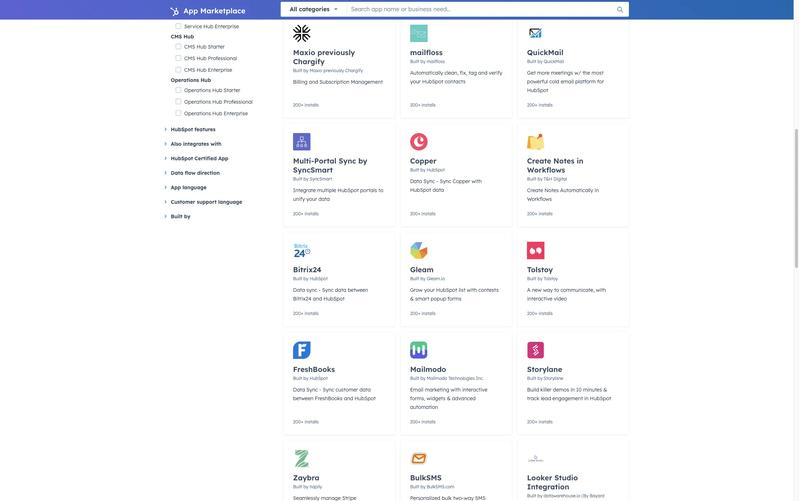 Task type: describe. For each thing, give the bounding box(es) containing it.
integrate
[[293, 187, 316, 194]]

hub for service hub professional
[[204, 12, 214, 18]]

0 vertical spatial mailfloss
[[411, 48, 443, 57]]

installs for copper
[[422, 211, 436, 217]]

engagement
[[553, 396, 583, 402]]

between inside data sync - sync data between bitrix24 and hubspot
[[348, 287, 368, 294]]

new
[[532, 287, 542, 294]]

studio
[[555, 474, 579, 483]]

demos
[[553, 387, 570, 394]]

built inside 'quickmail built by quickmail'
[[528, 59, 537, 64]]

bulksms built by bulksms.com
[[411, 474, 455, 490]]

also integrates with button
[[165, 140, 272, 148]]

by inside tolstoy built by tolstoy
[[538, 276, 543, 282]]

by inside maxio previously chargify built by maxio previously chargify
[[304, 68, 309, 73]]

+ for mailmodo
[[418, 420, 421, 425]]

operations hub
[[171, 77, 211, 84]]

inc.
[[476, 376, 484, 382]]

bulksms.com
[[427, 485, 455, 490]]

200 for multi-portal sync by syncsmart
[[293, 211, 301, 217]]

caret image for customer support language
[[165, 200, 167, 204]]

technologies
[[449, 376, 475, 382]]

built by
[[171, 213, 191, 220]]

data inside data sync - sync copper with hubspot data
[[433, 187, 444, 194]]

get
[[528, 70, 536, 76]]

create notes automatically in workflows
[[528, 187, 599, 203]]

operations for operations hub starter
[[184, 87, 211, 94]]

quickmail built by quickmail
[[528, 48, 565, 64]]

200 for copper
[[411, 211, 418, 217]]

killer
[[541, 387, 552, 394]]

looker
[[528, 474, 553, 483]]

hubspot certified app button
[[165, 154, 272, 163]]

cms hub professional
[[184, 55, 237, 62]]

professional for operations hub professional
[[224, 99, 253, 105]]

data flow direction
[[171, 170, 220, 176]]

sync inside multi-portal sync by syncsmart built by syncsmart
[[339, 156, 356, 166]]

freshbooks inside data sync - sync customer data between freshbooks and hubspot
[[315, 396, 343, 402]]

automatically clean, fix, tag and verify your hubspot contacts
[[411, 70, 503, 85]]

starter for cms hub starter
[[208, 44, 225, 50]]

sync
[[307, 287, 318, 294]]

service for service hub enterprise
[[184, 23, 202, 30]]

Search app name or business need... search field
[[347, 2, 630, 16]]

communicate,
[[561, 287, 595, 294]]

200 + installs for create notes in workflows
[[528, 211, 553, 217]]

installs for tolstoy
[[539, 311, 553, 317]]

tolstoy built by tolstoy
[[528, 265, 558, 282]]

0 vertical spatial maxio
[[293, 48, 316, 57]]

0 vertical spatial freshbooks
[[293, 365, 335, 374]]

hapily
[[310, 485, 322, 490]]

popup
[[431, 296, 447, 302]]

200 + installs for multi-portal sync by syncsmart
[[293, 211, 319, 217]]

by inside mailmodo built by mailmodo technologies inc.
[[421, 376, 426, 382]]

1 vertical spatial syncsmart
[[310, 176, 332, 182]]

caret image for hubspot certified app
[[165, 157, 167, 160]]

200 for gleam
[[411, 311, 418, 317]]

with inside 'email marketing with interactive forms, widgets & advanced automation'
[[451, 387, 461, 394]]

widgets
[[427, 396, 446, 402]]

operations hub enterprise
[[184, 110, 248, 117]]

bulksms
[[411, 474, 442, 483]]

hub for operations hub
[[201, 77, 211, 84]]

200 + installs for gleam
[[411, 311, 436, 317]]

create for automatically
[[528, 187, 544, 194]]

(by
[[582, 494, 589, 499]]

forms
[[448, 296, 462, 302]]

email
[[411, 387, 424, 394]]

your for built
[[411, 78, 421, 85]]

& for mailmodo
[[447, 396, 451, 402]]

1 vertical spatial chargify
[[346, 68, 363, 73]]

enterprise for operations hub enterprise
[[224, 110, 248, 117]]

+ for mailfloss
[[418, 102, 421, 108]]

with inside data sync - sync copper with hubspot data
[[472, 178, 482, 185]]

portal
[[315, 156, 337, 166]]

billing
[[293, 79, 308, 85]]

direction
[[197, 170, 220, 176]]

200 + installs for tolstoy
[[528, 311, 553, 317]]

enterprise for cms hub enterprise
[[208, 67, 232, 73]]

customer support language button
[[165, 198, 272, 207]]

built inside copper built by hubspot
[[411, 167, 420, 173]]

built inside tolstoy built by tolstoy
[[528, 276, 537, 282]]

1 vertical spatial mailfloss
[[427, 59, 445, 64]]

by inside dropdown button
[[184, 213, 191, 220]]

storylane built by storylane
[[528, 365, 564, 382]]

video
[[554, 296, 568, 302]]

workflows inside create notes automatically in workflows
[[528, 196, 552, 203]]

multi-portal sync by syncsmart built by syncsmart
[[293, 156, 368, 182]]

the
[[583, 70, 591, 76]]

200 + installs for storylane
[[528, 420, 553, 425]]

by inside 'quickmail built by quickmail'
[[538, 59, 543, 64]]

by inside zaybra built by hapily
[[304, 485, 309, 490]]

customer
[[336, 387, 358, 394]]

get more meetings w/ the most powerful cold email platform for hubspot
[[528, 70, 605, 94]]

and inside automatically clean, fix, tag and verify your hubspot contacts
[[479, 70, 488, 76]]

installs for create notes in workflows
[[539, 211, 553, 217]]

built inside gleam built by gleam.io
[[411, 276, 420, 282]]

hub for cms hub professional
[[197, 55, 207, 62]]

to inside a new way to communicate, with interactive video
[[555, 287, 560, 294]]

email marketing with interactive forms, widgets & advanced automation
[[411, 387, 488, 411]]

data for bitrix24
[[293, 287, 305, 294]]

& for gleam
[[411, 296, 414, 302]]

meetings
[[551, 70, 574, 76]]

looker studio integration built by datawarehouse.io (by bayard
[[528, 474, 605, 502]]

hubspot inside freshbooks built by hubspot
[[310, 376, 328, 382]]

hubspot features button
[[165, 125, 272, 134]]

app language button
[[165, 183, 272, 192]]

hub for cms hub enterprise
[[197, 67, 207, 73]]

zaybra
[[293, 474, 320, 483]]

1 vertical spatial storylane
[[544, 376, 564, 382]]

billing and subscription management
[[293, 79, 383, 85]]

in inside create notes in workflows built by t&h digital
[[577, 156, 584, 166]]

built inside mailfloss built by mailfloss
[[411, 59, 420, 64]]

hubspot inside integrate multiple hubspot portals to unify your data
[[338, 187, 359, 194]]

in inside create notes automatically in workflows
[[595, 187, 599, 194]]

+ for quickmail
[[535, 102, 538, 108]]

gleam
[[411, 265, 434, 274]]

by inside freshbooks built by hubspot
[[304, 376, 309, 382]]

1 vertical spatial maxio
[[310, 68, 323, 73]]

service hub starter
[[184, 0, 232, 7]]

cms for cms hub starter
[[184, 44, 195, 50]]

service for service hub professional
[[184, 12, 202, 18]]

built inside zaybra built by hapily
[[293, 485, 303, 490]]

service for service hub starter
[[184, 0, 202, 7]]

data sync - sync copper with hubspot data
[[411, 178, 482, 194]]

operations hub professional
[[184, 99, 253, 105]]

all
[[290, 5, 297, 13]]

caret image for built by
[[165, 215, 167, 218]]

list
[[459, 287, 466, 294]]

hub for service hub starter
[[204, 0, 214, 7]]

bayard
[[590, 494, 605, 499]]

hubspot inside automatically clean, fix, tag and verify your hubspot contacts
[[423, 78, 444, 85]]

0 vertical spatial syncsmart
[[293, 166, 333, 175]]

and inside data sync - sync data between bitrix24 and hubspot
[[313, 296, 322, 302]]

integrate multiple hubspot portals to unify your data
[[293, 187, 384, 203]]

lead
[[541, 396, 552, 402]]

email
[[561, 78, 574, 85]]

bitrix24 inside bitrix24 built by hubspot
[[293, 265, 322, 274]]

categories
[[299, 5, 330, 13]]

flow
[[185, 170, 196, 176]]

create for in
[[528, 156, 552, 166]]

- for bitrix24
[[319, 287, 321, 294]]

cms hub starter
[[184, 44, 225, 50]]

- for freshbooks
[[320, 387, 322, 394]]

sync inside data sync - sync data between bitrix24 and hubspot
[[322, 287, 334, 294]]

hubspot down also
[[171, 155, 193, 162]]

platform
[[576, 78, 596, 85]]

workflows inside create notes in workflows built by t&h digital
[[528, 166, 566, 175]]

200 for create notes in workflows
[[528, 211, 535, 217]]

enterprise for service hub enterprise
[[215, 23, 239, 30]]

operations for operations hub enterprise
[[184, 110, 211, 117]]

notes for in
[[554, 156, 575, 166]]

for
[[598, 78, 605, 85]]

built by button
[[165, 212, 272, 221]]

bitrix24 built by hubspot
[[293, 265, 328, 282]]

management
[[351, 79, 383, 85]]

built inside dropdown button
[[171, 213, 183, 220]]

installs for maxio previously chargify
[[305, 102, 319, 108]]

built inside looker studio integration built by datawarehouse.io (by bayard
[[528, 494, 537, 499]]

tag
[[469, 70, 477, 76]]

installs for multi-portal sync by syncsmart
[[305, 211, 319, 217]]

200 for tolstoy
[[528, 311, 535, 317]]

advanced
[[452, 396, 476, 402]]

contests
[[479, 287, 499, 294]]

by inside looker studio integration built by datawarehouse.io (by bayard
[[538, 494, 543, 499]]

service hub professional
[[184, 12, 244, 18]]

hub for operations hub enterprise
[[212, 110, 222, 117]]

hubspot inside copper built by hubspot
[[427, 167, 445, 173]]

hubspot inside grow your hubspot list with contests & smart popup forms
[[437, 287, 458, 294]]

built inside create notes in workflows built by t&h digital
[[528, 176, 537, 182]]

by inside bulksms built by bulksms.com
[[421, 485, 426, 490]]

data inside integrate multiple hubspot portals to unify your data
[[319, 196, 330, 203]]

cms hub
[[171, 33, 194, 40]]

compatible hubspot plans group
[[171, 0, 272, 119]]

- for copper
[[437, 178, 439, 185]]

200 + installs for mailfloss
[[411, 102, 436, 108]]

built inside maxio previously chargify built by maxio previously chargify
[[293, 68, 303, 73]]

automatically inside create notes automatically in workflows
[[561, 187, 594, 194]]

copper inside data sync - sync copper with hubspot data
[[453, 178, 471, 185]]

0 vertical spatial storylane
[[528, 365, 563, 374]]

installs for mailmodo
[[422, 420, 436, 425]]

t&h
[[544, 176, 553, 182]]

app language
[[171, 184, 207, 191]]



Task type: vqa. For each thing, say whether or not it's contained in the screenshot.
the bottom FreshBooks
yes



Task type: locate. For each thing, give the bounding box(es) containing it.
1 vertical spatial professional
[[208, 55, 237, 62]]

0 vertical spatial quickmail
[[528, 48, 564, 57]]

1 bitrix24 from the top
[[293, 265, 322, 274]]

customer support language
[[171, 199, 242, 205]]

0 vertical spatial copper
[[411, 156, 437, 166]]

data down the multiple
[[319, 196, 330, 203]]

maxio up subscription on the left of page
[[310, 68, 323, 73]]

automatically
[[411, 70, 444, 76], [561, 187, 594, 194]]

cms for cms hub professional
[[184, 55, 195, 62]]

0 vertical spatial create
[[528, 156, 552, 166]]

freshbooks down customer
[[315, 396, 343, 402]]

installs for gleam
[[422, 311, 436, 317]]

quickmail up meetings
[[544, 59, 565, 64]]

hub for service hub enterprise
[[204, 23, 214, 30]]

hub up cms hub professional
[[197, 44, 207, 50]]

hubspot up the sync in the left bottom of the page
[[310, 276, 328, 282]]

data inside data sync - sync customer data between freshbooks and hubspot
[[360, 387, 371, 394]]

chargify up management
[[346, 68, 363, 73]]

way
[[544, 287, 553, 294]]

+ for multi-portal sync by syncsmart
[[301, 211, 304, 217]]

by inside copper built by hubspot
[[421, 167, 426, 173]]

app for app language
[[171, 184, 181, 191]]

0 vertical spatial between
[[348, 287, 368, 294]]

+ for create notes in workflows
[[535, 211, 538, 217]]

also
[[171, 141, 182, 147]]

starter up operations hub professional
[[224, 87, 241, 94]]

1 horizontal spatial automatically
[[561, 187, 594, 194]]

caret image left hubspot features
[[165, 128, 167, 131]]

200 for storylane
[[528, 420, 535, 425]]

caret image inside hubspot certified app dropdown button
[[165, 157, 167, 160]]

data left the sync in the left bottom of the page
[[293, 287, 305, 294]]

1 vertical spatial workflows
[[528, 196, 552, 203]]

0 horizontal spatial your
[[307, 196, 317, 203]]

2 create from the top
[[528, 187, 544, 194]]

create
[[528, 156, 552, 166], [528, 187, 544, 194]]

1 create from the top
[[528, 156, 552, 166]]

0 vertical spatial mailmodo
[[411, 365, 447, 374]]

starter
[[215, 0, 232, 7], [208, 44, 225, 50], [224, 87, 241, 94]]

enterprise down cms hub professional
[[208, 67, 232, 73]]

your inside integrate multiple hubspot portals to unify your data
[[307, 196, 317, 203]]

caret image for also integrates with
[[165, 142, 167, 146]]

notes inside create notes in workflows built by t&h digital
[[554, 156, 575, 166]]

maxio
[[293, 48, 316, 57], [310, 68, 323, 73]]

track
[[528, 396, 540, 402]]

1 horizontal spatial &
[[447, 396, 451, 402]]

& inside "build killer demos in 10 minutes & track lead engagement in hubspot"
[[604, 387, 608, 394]]

data for copper
[[411, 178, 422, 185]]

mailfloss
[[411, 48, 443, 57], [427, 59, 445, 64]]

maxio up billing
[[293, 48, 316, 57]]

also integrates with
[[171, 141, 222, 147]]

2 vertical spatial &
[[447, 396, 451, 402]]

- right the sync in the left bottom of the page
[[319, 287, 321, 294]]

service up cms hub
[[184, 23, 202, 30]]

build killer demos in 10 minutes & track lead engagement in hubspot
[[528, 387, 612, 402]]

hub for cms hub starter
[[197, 44, 207, 50]]

1 vertical spatial caret image
[[165, 200, 167, 204]]

automatically down digital
[[561, 187, 594, 194]]

hubspot inside data sync - sync copper with hubspot data
[[411, 187, 432, 194]]

+ for tolstoy
[[535, 311, 538, 317]]

hubspot down customer
[[355, 396, 376, 402]]

data right customer
[[360, 387, 371, 394]]

data left flow
[[171, 170, 183, 176]]

starter for operations hub starter
[[224, 87, 241, 94]]

caret image inside data flow direction dropdown button
[[165, 171, 167, 175]]

hub up operations hub
[[197, 67, 207, 73]]

a new way to communicate, with interactive video
[[528, 287, 607, 302]]

professional up service hub enterprise
[[215, 12, 244, 18]]

hubspot left portals
[[338, 187, 359, 194]]

2 horizontal spatial app
[[218, 155, 229, 162]]

hub up operations hub enterprise
[[212, 99, 222, 105]]

1 caret image from the top
[[165, 142, 167, 146]]

2 vertical spatial service
[[184, 23, 202, 30]]

data
[[433, 187, 444, 194], [319, 196, 330, 203], [335, 287, 347, 294], [360, 387, 371, 394]]

to inside integrate multiple hubspot portals to unify your data
[[379, 187, 384, 194]]

by inside gleam built by gleam.io
[[421, 276, 426, 282]]

create inside create notes automatically in workflows
[[528, 187, 544, 194]]

starter for service hub starter
[[215, 0, 232, 7]]

caret image for data flow direction
[[165, 171, 167, 175]]

caret image inside also integrates with dropdown button
[[165, 142, 167, 146]]

starter up cms hub professional
[[208, 44, 225, 50]]

between
[[348, 287, 368, 294], [293, 396, 314, 402]]

2 workflows from the top
[[528, 196, 552, 203]]

caret image left customer
[[165, 200, 167, 204]]

hub down cms hub enterprise
[[201, 77, 211, 84]]

bitrix24 inside data sync - sync data between bitrix24 and hubspot
[[293, 296, 312, 302]]

caret image
[[165, 128, 167, 131], [165, 200, 167, 204], [165, 215, 167, 218]]

professional for service hub professional
[[215, 12, 244, 18]]

hubspot up data sync - sync copper with hubspot data
[[427, 167, 445, 173]]

caret image left built by
[[165, 215, 167, 218]]

data for freshbooks
[[293, 387, 305, 394]]

contacts
[[445, 78, 466, 85]]

0 horizontal spatial between
[[293, 396, 314, 402]]

starter up service hub professional
[[215, 0, 232, 7]]

& for storylane
[[604, 387, 608, 394]]

0 vertical spatial &
[[411, 296, 414, 302]]

1 vertical spatial to
[[555, 287, 560, 294]]

200 + installs for bitrix24
[[293, 311, 319, 317]]

0 horizontal spatial interactive
[[463, 387, 488, 394]]

language down data flow direction
[[183, 184, 207, 191]]

by inside create notes in workflows built by t&h digital
[[538, 176, 543, 182]]

1 horizontal spatial language
[[218, 199, 242, 205]]

interactive down inc.
[[463, 387, 488, 394]]

caret image inside customer support language dropdown button
[[165, 200, 167, 204]]

0 vertical spatial caret image
[[165, 128, 167, 131]]

support
[[197, 199, 217, 205]]

language up "built by" dropdown button
[[218, 199, 242, 205]]

hub down the service hub starter at the top left of page
[[204, 12, 214, 18]]

2 vertical spatial -
[[320, 387, 322, 394]]

200 for maxio previously chargify
[[293, 102, 301, 108]]

with inside dropdown button
[[211, 141, 222, 147]]

- down freshbooks built by hubspot
[[320, 387, 322, 394]]

workflows
[[528, 166, 566, 175], [528, 196, 552, 203]]

- inside data sync - sync data between bitrix24 and hubspot
[[319, 287, 321, 294]]

hubspot down powerful
[[528, 87, 549, 94]]

0 horizontal spatial copper
[[411, 156, 437, 166]]

w/
[[575, 70, 582, 76]]

0 vertical spatial to
[[379, 187, 384, 194]]

data inside data sync - sync customer data between freshbooks and hubspot
[[293, 387, 305, 394]]

to
[[379, 187, 384, 194], [555, 287, 560, 294]]

more
[[538, 70, 550, 76]]

data inside data sync - sync data between bitrix24 and hubspot
[[293, 287, 305, 294]]

0 vertical spatial workflows
[[528, 166, 566, 175]]

service up service hub professional
[[184, 0, 202, 7]]

1 vertical spatial &
[[604, 387, 608, 394]]

0 vertical spatial enterprise
[[215, 23, 239, 30]]

+ for freshbooks
[[301, 420, 304, 425]]

0 vertical spatial interactive
[[528, 296, 553, 302]]

notes for automatically
[[545, 187, 559, 194]]

0 horizontal spatial app
[[171, 184, 181, 191]]

0 horizontal spatial &
[[411, 296, 414, 302]]

2 vertical spatial starter
[[224, 87, 241, 94]]

- down copper built by hubspot
[[437, 178, 439, 185]]

caret image
[[165, 142, 167, 146], [165, 157, 167, 160], [165, 171, 167, 175], [165, 186, 167, 189]]

cms for cms hub
[[171, 33, 182, 40]]

1 vertical spatial interactive
[[463, 387, 488, 394]]

data inside dropdown button
[[171, 170, 183, 176]]

notes
[[554, 156, 575, 166], [545, 187, 559, 194]]

data inside data sync - sync data between bitrix24 and hubspot
[[335, 287, 347, 294]]

fix,
[[460, 70, 468, 76]]

previously up billing and subscription management
[[318, 48, 355, 57]]

forms,
[[411, 396, 426, 402]]

1 vertical spatial between
[[293, 396, 314, 402]]

0 vertical spatial tolstoy
[[528, 265, 553, 274]]

copper inside copper built by hubspot
[[411, 156, 437, 166]]

notes down t&h
[[545, 187, 559, 194]]

2 bitrix24 from the top
[[293, 296, 312, 302]]

professional up cms hub enterprise
[[208, 55, 237, 62]]

workflows up t&h
[[528, 166, 566, 175]]

quickmail
[[528, 48, 564, 57], [544, 59, 565, 64]]

create down create notes in workflows built by t&h digital
[[528, 187, 544, 194]]

previously up subscription on the left of page
[[324, 68, 344, 73]]

0 vertical spatial language
[[183, 184, 207, 191]]

2 horizontal spatial &
[[604, 387, 608, 394]]

operations hub starter
[[184, 87, 241, 94]]

by inside mailfloss built by mailfloss
[[421, 59, 426, 64]]

hubspot certified app
[[171, 155, 229, 162]]

workflows down t&h
[[528, 196, 552, 203]]

1 vertical spatial freshbooks
[[315, 396, 343, 402]]

operations down cms hub enterprise
[[171, 77, 199, 84]]

and down the sync in the left bottom of the page
[[313, 296, 322, 302]]

tolstoy up way
[[544, 276, 558, 282]]

hub for operations hub starter
[[212, 87, 222, 94]]

200 + installs for copper
[[411, 211, 436, 217]]

1 vertical spatial previously
[[324, 68, 344, 73]]

automatically down mailfloss built by mailfloss
[[411, 70, 444, 76]]

2 caret image from the top
[[165, 157, 167, 160]]

installs for quickmail
[[539, 102, 553, 108]]

between inside data sync - sync customer data between freshbooks and hubspot
[[293, 396, 314, 402]]

your inside grow your hubspot list with contests & smart popup forms
[[424, 287, 435, 294]]

bitrix24 up the sync in the left bottom of the page
[[293, 265, 322, 274]]

2 service from the top
[[184, 12, 202, 18]]

app for app marketplace
[[184, 6, 198, 15]]

certified
[[195, 155, 217, 162]]

0 vertical spatial notes
[[554, 156, 575, 166]]

operations down operations hub
[[184, 87, 211, 94]]

1 vertical spatial language
[[218, 199, 242, 205]]

1 vertical spatial starter
[[208, 44, 225, 50]]

notes up digital
[[554, 156, 575, 166]]

app marketplace
[[184, 6, 246, 15]]

0 horizontal spatial chargify
[[293, 57, 325, 66]]

& inside 'email marketing with interactive forms, widgets & advanced automation'
[[447, 396, 451, 402]]

built inside multi-portal sync by syncsmart built by syncsmart
[[293, 176, 303, 182]]

0 vertical spatial bitrix24
[[293, 265, 322, 274]]

&
[[411, 296, 414, 302], [604, 387, 608, 394], [447, 396, 451, 402]]

1 horizontal spatial interactive
[[528, 296, 553, 302]]

0 vertical spatial automatically
[[411, 70, 444, 76]]

0 horizontal spatial to
[[379, 187, 384, 194]]

& down grow
[[411, 296, 414, 302]]

data inside data sync - sync copper with hubspot data
[[411, 178, 422, 185]]

hub up operations hub professional
[[212, 87, 222, 94]]

3 service from the top
[[184, 23, 202, 30]]

maxio previously chargify built by maxio previously chargify
[[293, 48, 363, 73]]

data sync - sync data between bitrix24 and hubspot
[[293, 287, 368, 302]]

cms for cms hub enterprise
[[184, 67, 195, 73]]

hub up cms hub starter
[[184, 33, 194, 40]]

0 vertical spatial service
[[184, 0, 202, 7]]

data sync - sync customer data between freshbooks and hubspot
[[293, 387, 376, 402]]

0 vertical spatial professional
[[215, 12, 244, 18]]

200 + installs for maxio previously chargify
[[293, 102, 319, 108]]

2 vertical spatial enterprise
[[224, 110, 248, 117]]

verify
[[489, 70, 503, 76]]

200 for mailmodo
[[411, 420, 418, 425]]

0 vertical spatial your
[[411, 78, 421, 85]]

datawarehouse.io
[[544, 494, 581, 499]]

professional for cms hub professional
[[208, 55, 237, 62]]

installs for freshbooks
[[305, 420, 319, 425]]

1 vertical spatial tolstoy
[[544, 276, 558, 282]]

by inside storylane built by storylane
[[538, 376, 543, 382]]

chargify up billing
[[293, 57, 325, 66]]

grow
[[411, 287, 423, 294]]

1 vertical spatial bitrix24
[[293, 296, 312, 302]]

built
[[411, 59, 420, 64], [528, 59, 537, 64], [293, 68, 303, 73], [411, 167, 420, 173], [293, 176, 303, 182], [528, 176, 537, 182], [171, 213, 183, 220], [293, 276, 303, 282], [411, 276, 420, 282], [528, 276, 537, 282], [293, 376, 303, 382], [411, 376, 420, 382], [528, 376, 537, 382], [293, 485, 303, 490], [411, 485, 420, 490], [528, 494, 537, 499]]

2 vertical spatial caret image
[[165, 215, 167, 218]]

hubspot up data sync - sync customer data between freshbooks and hubspot
[[310, 376, 328, 382]]

built inside mailmodo built by mailmodo technologies inc.
[[411, 376, 420, 382]]

built inside freshbooks built by hubspot
[[293, 376, 303, 382]]

1 vertical spatial quickmail
[[544, 59, 565, 64]]

hubspot inside "build killer demos in 10 minutes & track lead engagement in hubspot"
[[591, 396, 612, 402]]

& right "widgets"
[[447, 396, 451, 402]]

your for portal
[[307, 196, 317, 203]]

hubspot inside data sync - sync customer data between freshbooks and hubspot
[[355, 396, 376, 402]]

data down copper built by hubspot
[[433, 187, 444, 194]]

0 vertical spatial previously
[[318, 48, 355, 57]]

hubspot down minutes
[[591, 396, 612, 402]]

built inside bitrix24 built by hubspot
[[293, 276, 303, 282]]

caret image inside hubspot features dropdown button
[[165, 128, 167, 131]]

in
[[577, 156, 584, 166], [595, 187, 599, 194], [571, 387, 575, 394], [585, 396, 589, 402]]

by inside bitrix24 built by hubspot
[[304, 276, 309, 282]]

with inside grow your hubspot list with contests & smart popup forms
[[467, 287, 477, 294]]

200 + installs for mailmodo
[[411, 420, 436, 425]]

by
[[421, 59, 426, 64], [538, 59, 543, 64], [304, 68, 309, 73], [359, 156, 368, 166], [421, 167, 426, 173], [304, 176, 309, 182], [538, 176, 543, 182], [184, 213, 191, 220], [304, 276, 309, 282], [421, 276, 426, 282], [538, 276, 543, 282], [304, 376, 309, 382], [421, 376, 426, 382], [538, 376, 543, 382], [304, 485, 309, 490], [421, 485, 426, 490], [538, 494, 543, 499]]

1 workflows from the top
[[528, 166, 566, 175]]

syncsmart up the multiple
[[310, 176, 332, 182]]

and down customer
[[344, 396, 354, 402]]

all categories
[[290, 5, 330, 13]]

1 vertical spatial enterprise
[[208, 67, 232, 73]]

hubspot left contacts
[[423, 78, 444, 85]]

zaybra built by hapily
[[293, 474, 322, 490]]

1 vertical spatial create
[[528, 187, 544, 194]]

to right portals
[[379, 187, 384, 194]]

& inside grow your hubspot list with contests & smart popup forms
[[411, 296, 414, 302]]

200 for mailfloss
[[411, 102, 418, 108]]

2 horizontal spatial your
[[424, 287, 435, 294]]

interactive down new
[[528, 296, 553, 302]]

enterprise down operations hub professional
[[224, 110, 248, 117]]

& right minutes
[[604, 387, 608, 394]]

data down freshbooks built by hubspot
[[293, 387, 305, 394]]

app up service hub enterprise
[[184, 6, 198, 15]]

hubspot down bitrix24 built by hubspot
[[324, 296, 345, 302]]

integrates
[[183, 141, 209, 147]]

installs for storylane
[[539, 420, 553, 425]]

automatically inside automatically clean, fix, tag and verify your hubspot contacts
[[411, 70, 444, 76]]

service hub enterprise
[[184, 23, 239, 30]]

language
[[183, 184, 207, 191], [218, 199, 242, 205]]

1 service from the top
[[184, 0, 202, 7]]

notes inside create notes automatically in workflows
[[545, 187, 559, 194]]

data down copper built by hubspot
[[411, 178, 422, 185]]

sync
[[339, 156, 356, 166], [424, 178, 435, 185], [440, 178, 452, 185], [322, 287, 334, 294], [307, 387, 318, 394], [323, 387, 335, 394]]

-
[[437, 178, 439, 185], [319, 287, 321, 294], [320, 387, 322, 394]]

200 + installs for freshbooks
[[293, 420, 319, 425]]

hub down operations hub professional
[[212, 110, 222, 117]]

and right billing
[[309, 79, 318, 85]]

storylane
[[528, 365, 563, 374], [544, 376, 564, 382]]

0 vertical spatial -
[[437, 178, 439, 185]]

interactive inside 'email marketing with interactive forms, widgets & advanced automation'
[[463, 387, 488, 394]]

operations up hubspot features
[[184, 110, 211, 117]]

1 vertical spatial automatically
[[561, 187, 594, 194]]

all categories button
[[281, 2, 347, 17]]

grow your hubspot list with contests & smart popup forms
[[411, 287, 499, 302]]

hub up service hub professional
[[204, 0, 214, 7]]

quickmail up more
[[528, 48, 564, 57]]

+ for gleam
[[418, 311, 421, 317]]

hubspot features
[[171, 126, 216, 133]]

service down the service hub starter at the top left of page
[[184, 12, 202, 18]]

marketplace
[[200, 6, 246, 15]]

built inside storylane built by storylane
[[528, 376, 537, 382]]

hub down service hub professional
[[204, 23, 214, 30]]

to right way
[[555, 287, 560, 294]]

app up customer
[[171, 184, 181, 191]]

0 vertical spatial chargify
[[293, 57, 325, 66]]

create inside create notes in workflows built by t&h digital
[[528, 156, 552, 166]]

1 horizontal spatial your
[[411, 78, 421, 85]]

1 caret image from the top
[[165, 128, 167, 131]]

caret image inside app language dropdown button
[[165, 186, 167, 189]]

data right the sync in the left bottom of the page
[[335, 287, 347, 294]]

1 vertical spatial your
[[307, 196, 317, 203]]

2 vertical spatial professional
[[224, 99, 253, 105]]

hub down cms hub starter
[[197, 55, 207, 62]]

bitrix24 down the sync in the left bottom of the page
[[293, 296, 312, 302]]

professional up operations hub enterprise
[[224, 99, 253, 105]]

0 horizontal spatial language
[[183, 184, 207, 191]]

service
[[184, 0, 202, 7], [184, 12, 202, 18], [184, 23, 202, 30]]

10
[[577, 387, 582, 394]]

caret image for app language
[[165, 186, 167, 189]]

1 horizontal spatial to
[[555, 287, 560, 294]]

bitrix24
[[293, 265, 322, 274], [293, 296, 312, 302]]

and right tag
[[479, 70, 488, 76]]

hubspot inside get more meetings w/ the most powerful cold email platform for hubspot
[[528, 87, 549, 94]]

app
[[184, 6, 198, 15], [218, 155, 229, 162], [171, 184, 181, 191]]

your down integrate
[[307, 196, 317, 203]]

your inside automatically clean, fix, tag and verify your hubspot contacts
[[411, 78, 421, 85]]

1 vertical spatial -
[[319, 287, 321, 294]]

create up t&h
[[528, 156, 552, 166]]

- inside data sync - sync copper with hubspot data
[[437, 178, 439, 185]]

3 caret image from the top
[[165, 215, 167, 218]]

hubspot up also
[[171, 126, 193, 133]]

operations for operations hub professional
[[184, 99, 211, 105]]

your up smart
[[424, 287, 435, 294]]

0 vertical spatial starter
[[215, 0, 232, 7]]

200 for quickmail
[[528, 102, 535, 108]]

chargify
[[293, 57, 325, 66], [346, 68, 363, 73]]

hubspot down copper built by hubspot
[[411, 187, 432, 194]]

app down also integrates with dropdown button
[[218, 155, 229, 162]]

unify
[[293, 196, 305, 203]]

1 vertical spatial copper
[[453, 178, 471, 185]]

4 caret image from the top
[[165, 186, 167, 189]]

- inside data sync - sync customer data between freshbooks and hubspot
[[320, 387, 322, 394]]

hubspot inside bitrix24 built by hubspot
[[310, 276, 328, 282]]

+ for copper
[[418, 211, 421, 217]]

hub for operations hub professional
[[212, 99, 222, 105]]

installs for bitrix24
[[305, 311, 319, 317]]

+ for storylane
[[535, 420, 538, 425]]

2 vertical spatial app
[[171, 184, 181, 191]]

caret image inside "built by" dropdown button
[[165, 215, 167, 218]]

customer
[[171, 199, 195, 205]]

1 vertical spatial service
[[184, 12, 202, 18]]

copper built by hubspot
[[411, 156, 445, 173]]

0 vertical spatial app
[[184, 6, 198, 15]]

gleam built by gleam.io
[[411, 265, 445, 282]]

1 horizontal spatial app
[[184, 6, 198, 15]]

cms hub enterprise
[[184, 67, 232, 73]]

interactive inside a new way to communicate, with interactive video
[[528, 296, 553, 302]]

with inside a new way to communicate, with interactive video
[[597, 287, 607, 294]]

caret image for hubspot features
[[165, 128, 167, 131]]

tolstoy up new
[[528, 265, 553, 274]]

+
[[301, 102, 304, 108], [418, 102, 421, 108], [535, 102, 538, 108], [301, 211, 304, 217], [418, 211, 421, 217], [535, 211, 538, 217], [301, 311, 304, 317], [418, 311, 421, 317], [535, 311, 538, 317], [301, 420, 304, 425], [418, 420, 421, 425], [535, 420, 538, 425]]

200 for freshbooks
[[293, 420, 301, 425]]

1 vertical spatial mailmodo
[[427, 376, 448, 382]]

built inside bulksms built by bulksms.com
[[411, 485, 420, 490]]

most
[[592, 70, 604, 76]]

2 vertical spatial your
[[424, 287, 435, 294]]

freshbooks up data sync - sync customer data between freshbooks and hubspot
[[293, 365, 335, 374]]

automation
[[411, 404, 439, 411]]

200 + installs for quickmail
[[528, 102, 553, 108]]

+ for maxio previously chargify
[[301, 102, 304, 108]]

hub for cms hub
[[184, 33, 194, 40]]

multi-
[[293, 156, 315, 166]]

1 horizontal spatial between
[[348, 287, 368, 294]]

freshbooks built by hubspot
[[293, 365, 335, 382]]

200 for bitrix24
[[293, 311, 301, 317]]

enterprise down marketplace
[[215, 23, 239, 30]]

mailmodo built by mailmodo technologies inc.
[[411, 365, 484, 382]]

installs for mailfloss
[[422, 102, 436, 108]]

your down mailfloss built by mailfloss
[[411, 78, 421, 85]]

hubspot up 'forms'
[[437, 287, 458, 294]]

1 vertical spatial app
[[218, 155, 229, 162]]

1 horizontal spatial chargify
[[346, 68, 363, 73]]

3 caret image from the top
[[165, 171, 167, 175]]

operations down operations hub starter
[[184, 99, 211, 105]]

clean,
[[445, 70, 459, 76]]

1 horizontal spatial copper
[[453, 178, 471, 185]]

features
[[195, 126, 216, 133]]

operations for operations hub
[[171, 77, 199, 84]]

hubspot inside data sync - sync data between bitrix24 and hubspot
[[324, 296, 345, 302]]

powerful
[[528, 78, 548, 85]]

+ for bitrix24
[[301, 311, 304, 317]]

and inside data sync - sync customer data between freshbooks and hubspot
[[344, 396, 354, 402]]

2 caret image from the top
[[165, 200, 167, 204]]

syncsmart up integrate
[[293, 166, 333, 175]]

1 vertical spatial notes
[[545, 187, 559, 194]]

0 horizontal spatial automatically
[[411, 70, 444, 76]]



